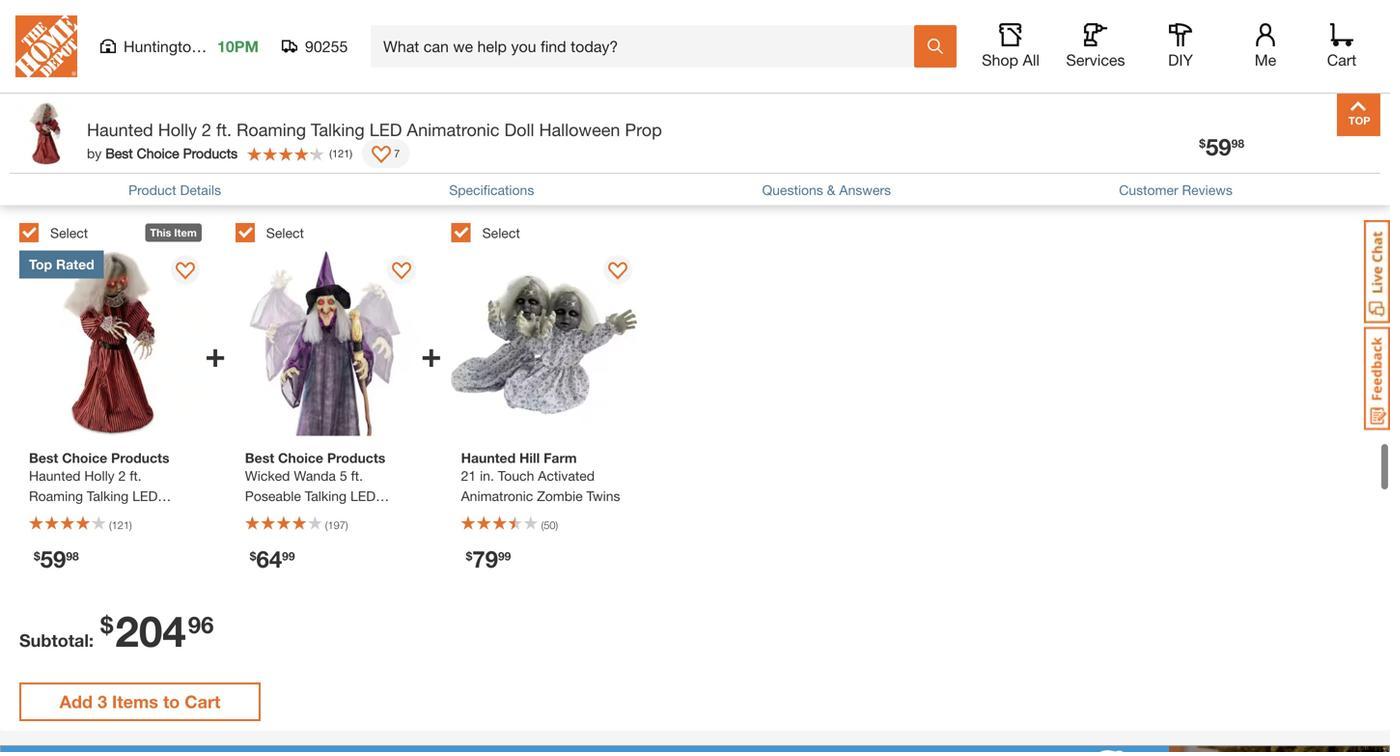 Task type: vqa. For each thing, say whether or not it's contained in the screenshot.
$ 12 98
no



Task type: locate. For each thing, give the bounding box(es) containing it.
98 up the subtotal:
[[66, 550, 79, 563]]

121 down haunted holly 2 ft. roaming talking led animatronic doll halloween prop
[[332, 147, 350, 160]]

choice down holly at the left
[[137, 145, 179, 161]]

59 up reviews at the top of page
[[1206, 133, 1232, 160]]

5 right '4'
[[769, 5, 779, 26]]

haunted
[[87, 119, 153, 140], [461, 450, 516, 466]]

haunted inside haunted hill farm 21 in. touch activated animatronic zombie twins
[[461, 450, 516, 466]]

select
[[50, 225, 88, 241], [266, 225, 304, 241], [483, 225, 520, 241]]

top
[[29, 256, 52, 272]]

0 vertical spatial best
[[105, 145, 133, 161]]

feedback link image
[[1365, 326, 1391, 431]]

specifications button
[[449, 180, 534, 200], [449, 180, 534, 200]]

navigation
[[552, 0, 839, 56]]

halloween right doll
[[539, 119, 621, 140]]

reviews
[[1183, 182, 1233, 198]]

99 down touch
[[498, 550, 511, 563]]

1 vertical spatial display image
[[176, 262, 195, 282]]

animatronic inside best choice products wicked wanda 5 ft. poseable talking led animatronic halloween prop
[[245, 509, 317, 525]]

5 right wanda
[[340, 468, 347, 484]]

0 horizontal spatial halloween
[[321, 509, 384, 525]]

animatronic left doll
[[407, 119, 500, 140]]

2 99 from the left
[[498, 550, 511, 563]]

cart inside button
[[185, 692, 221, 713]]

0 horizontal spatial best
[[105, 145, 133, 161]]

cart
[[1328, 51, 1357, 69], [185, 692, 221, 713]]

navigation containing 2
[[552, 0, 839, 56]]

1 horizontal spatial 3
[[671, 5, 680, 26]]

0 horizontal spatial choice
[[137, 145, 179, 161]]

+
[[205, 333, 226, 375], [421, 333, 442, 375]]

3
[[671, 5, 680, 26], [98, 692, 107, 713]]

2 inside 2 link
[[622, 5, 631, 26]]

98 up reviews at the top of page
[[1232, 137, 1245, 150]]

ft. inside best choice products wicked wanda 5 ft. poseable talking led animatronic halloween prop
[[351, 468, 363, 484]]

90255
[[305, 37, 348, 56]]

( for 64
[[325, 519, 328, 532]]

select up rated
[[50, 225, 88, 241]]

0 horizontal spatial products
[[183, 145, 238, 161]]

( down zombie
[[541, 519, 544, 532]]

1 vertical spatial choice
[[278, 450, 324, 466]]

1 vertical spatial 5
[[340, 468, 347, 484]]

99 inside $ 64 99
[[282, 550, 295, 563]]

subtotal:
[[19, 630, 94, 651]]

display image down item at the left top
[[176, 262, 195, 282]]

59 up the subtotal:
[[40, 545, 66, 573]]

1 horizontal spatial select
[[266, 225, 304, 241]]

121 right "of"
[[712, 58, 734, 74]]

shop all
[[982, 51, 1040, 69]]

0 vertical spatial ft.
[[216, 119, 232, 140]]

cart up the top button
[[1328, 51, 1357, 69]]

0 horizontal spatial (
[[325, 519, 328, 532]]

$ 59 98
[[1200, 133, 1245, 160], [34, 545, 79, 573]]

)
[[350, 147, 353, 160], [346, 519, 348, 532], [556, 519, 558, 532]]

( 197 )
[[325, 519, 348, 532]]

0 vertical spatial 98
[[1232, 137, 1245, 150]]

halloween
[[539, 119, 621, 140], [321, 509, 384, 525]]

0 vertical spatial haunted
[[87, 119, 153, 140]]

(
[[329, 147, 332, 160], [325, 519, 328, 532], [541, 519, 544, 532]]

$ 59 98 up reviews at the top of page
[[1200, 133, 1245, 160]]

( inside 2 / 3 group
[[325, 519, 328, 532]]

1 vertical spatial talking
[[305, 488, 347, 504]]

animatronic down poseable
[[245, 509, 317, 525]]

rated
[[56, 256, 94, 272]]

1 horizontal spatial ft.
[[351, 468, 363, 484]]

0 horizontal spatial 121
[[332, 147, 350, 160]]

1 horizontal spatial +
[[421, 333, 442, 375]]

0 horizontal spatial $ 59 98
[[34, 545, 79, 573]]

1 horizontal spatial display image
[[372, 146, 391, 165]]

3 link
[[651, 0, 700, 37]]

3 right add
[[98, 692, 107, 713]]

choice
[[137, 145, 179, 161], [278, 450, 324, 466]]

0 horizontal spatial )
[[346, 519, 348, 532]]

display image inside 2 / 3 group
[[392, 262, 411, 282]]

1 horizontal spatial 5
[[769, 5, 779, 26]]

+ inside 2 / 3 group
[[421, 333, 442, 375]]

shop
[[982, 51, 1019, 69]]

) inside 2 / 3 group
[[346, 519, 348, 532]]

of
[[696, 58, 708, 74]]

1 horizontal spatial best
[[245, 450, 274, 466]]

0 horizontal spatial select
[[50, 225, 88, 241]]

1 horizontal spatial 59
[[1206, 133, 1232, 160]]

1 vertical spatial halloween
[[321, 509, 384, 525]]

ft. right wanda
[[351, 468, 363, 484]]

0 horizontal spatial haunted
[[87, 119, 153, 140]]

1 horizontal spatial (
[[329, 147, 332, 160]]

1 horizontal spatial products
[[327, 450, 386, 466]]

2 up what can we help you find today? search box
[[622, 5, 631, 26]]

1 vertical spatial 98
[[66, 550, 79, 563]]

0 vertical spatial $ 59 98
[[1200, 133, 1245, 160]]

0 vertical spatial talking
[[311, 119, 365, 140]]

1 vertical spatial ft.
[[351, 468, 363, 484]]

0 horizontal spatial 59
[[40, 545, 66, 573]]

best choice products wicked wanda 5 ft. poseable talking led animatronic halloween prop
[[245, 450, 386, 545]]

1 horizontal spatial 121
[[712, 58, 734, 74]]

1 horizontal spatial prop
[[625, 119, 662, 140]]

haunted for haunted hill farm 21 in. touch activated animatronic zombie twins
[[461, 450, 516, 466]]

197
[[328, 519, 346, 532]]

frequently
[[10, 150, 139, 184]]

99 down poseable
[[282, 550, 295, 563]]

$ down poseable
[[250, 550, 256, 563]]

1 horizontal spatial haunted
[[461, 450, 516, 466]]

2 horizontal spatial )
[[556, 519, 558, 532]]

0 horizontal spatial 5
[[340, 468, 347, 484]]

( down haunted holly 2 ft. roaming talking led animatronic doll halloween prop
[[329, 147, 332, 160]]

1 horizontal spatial choice
[[278, 450, 324, 466]]

prop
[[625, 119, 662, 140], [245, 529, 274, 545]]

display image for 64
[[392, 262, 411, 282]]

customer reviews button
[[1120, 180, 1233, 200], [1120, 180, 1233, 200]]

99 for 79
[[498, 550, 511, 563]]

10
[[677, 58, 692, 74]]

What can we help you find today? search field
[[383, 26, 914, 67]]

99 inside $ 79 99
[[498, 550, 511, 563]]

2 vertical spatial animatronic
[[245, 509, 317, 525]]

1 + from the left
[[205, 333, 226, 375]]

1 vertical spatial prop
[[245, 529, 274, 545]]

cart right to
[[185, 692, 221, 713]]

1 horizontal spatial display image
[[608, 262, 628, 282]]

99
[[282, 550, 295, 563], [498, 550, 511, 563]]

) for 79
[[556, 519, 558, 532]]

1 vertical spatial 3
[[98, 692, 107, 713]]

hill
[[520, 450, 540, 466]]

3 inside button
[[98, 692, 107, 713]]

$ inside $ 64 99
[[250, 550, 256, 563]]

bought
[[147, 150, 238, 184]]

) inside 3 / 3 group
[[556, 519, 558, 532]]

haunted holly 2 ft. roaming talking led animatronic doll halloween prop
[[87, 119, 662, 140]]

animatronic for zombie
[[461, 488, 533, 504]]

0 vertical spatial products
[[183, 145, 238, 161]]

select down specifications
[[483, 225, 520, 241]]

0 vertical spatial 3
[[671, 5, 680, 26]]

select down together on the top left of page
[[266, 225, 304, 241]]

ft. right holly at the left
[[216, 119, 232, 140]]

led
[[370, 119, 402, 140], [351, 488, 376, 504]]

0 vertical spatial halloween
[[539, 119, 621, 140]]

best up wicked
[[245, 450, 274, 466]]

animatronic inside haunted hill farm 21 in. touch activated animatronic zombie twins
[[461, 488, 533, 504]]

2 right holly at the left
[[202, 119, 212, 140]]

led right poseable
[[351, 488, 376, 504]]

add 3 items to cart button
[[19, 683, 261, 722]]

0 horizontal spatial display image
[[176, 262, 195, 282]]

haunted up by at the left
[[87, 119, 153, 140]]

1 vertical spatial haunted
[[461, 450, 516, 466]]

0 horizontal spatial prop
[[245, 529, 274, 545]]

0 horizontal spatial 2
[[202, 119, 212, 140]]

halloween down wanda
[[321, 509, 384, 525]]

select inside 1 / 3 group
[[50, 225, 88, 241]]

select inside 3 / 3 group
[[483, 225, 520, 241]]

display image inside 1 / 3 group
[[176, 262, 195, 282]]

1 horizontal spatial $ 59 98
[[1200, 133, 1245, 160]]

display image
[[372, 146, 391, 165], [176, 262, 195, 282]]

farm
[[544, 450, 577, 466]]

talking down wanda
[[305, 488, 347, 504]]

0 vertical spatial cart
[[1328, 51, 1357, 69]]

1 vertical spatial led
[[351, 488, 376, 504]]

product image image
[[14, 102, 77, 165]]

$ 59 98 up the subtotal:
[[34, 545, 79, 573]]

( for 79
[[541, 519, 544, 532]]

ft.
[[216, 119, 232, 140], [351, 468, 363, 484]]

1 horizontal spatial 2
[[622, 5, 631, 26]]

display image left '7'
[[372, 146, 391, 165]]

$
[[1200, 137, 1206, 150], [34, 550, 40, 563], [250, 550, 256, 563], [466, 550, 473, 563], [100, 611, 113, 639]]

2 display image from the left
[[608, 262, 628, 282]]

1 vertical spatial 59
[[40, 545, 66, 573]]

1 horizontal spatial 99
[[498, 550, 511, 563]]

top button
[[1338, 93, 1381, 136]]

1 horizontal spatial halloween
[[539, 119, 621, 140]]

2
[[622, 5, 631, 26], [202, 119, 212, 140]]

+ inside 1 / 3 group
[[205, 333, 226, 375]]

customer
[[1120, 182, 1179, 198]]

product details button
[[129, 180, 221, 200], [129, 180, 221, 200]]

96
[[188, 611, 214, 639]]

&
[[827, 182, 836, 198]]

2 horizontal spatial (
[[541, 519, 544, 532]]

select inside 2 / 3 group
[[266, 225, 304, 241]]

( inside 3 / 3 group
[[541, 519, 544, 532]]

59
[[1206, 133, 1232, 160], [40, 545, 66, 573]]

display image for 79
[[608, 262, 628, 282]]

talking
[[311, 119, 365, 140], [305, 488, 347, 504]]

best
[[105, 145, 133, 161], [245, 450, 274, 466]]

products up wanda
[[327, 450, 386, 466]]

customer reviews
[[1120, 182, 1233, 198]]

best right by at the left
[[105, 145, 133, 161]]

( down wanda
[[325, 519, 328, 532]]

21 in. touch activated animatronic zombie twins image
[[452, 251, 637, 436]]

121
[[712, 58, 734, 74], [332, 147, 350, 160]]

1 99 from the left
[[282, 550, 295, 563]]

doll
[[505, 119, 535, 140]]

0 vertical spatial 5
[[769, 5, 779, 26]]

items
[[112, 692, 158, 713]]

answers
[[840, 182, 892, 198]]

talking up ( 121 )
[[311, 119, 365, 140]]

1 vertical spatial 121
[[332, 147, 350, 160]]

cart link
[[1321, 23, 1364, 70]]

haunted for haunted holly 2 ft. roaming talking led animatronic doll halloween prop
[[87, 119, 153, 140]]

0 vertical spatial 2
[[622, 5, 631, 26]]

display image inside 3 / 3 group
[[608, 262, 628, 282]]

wicked
[[245, 468, 290, 484]]

0 horizontal spatial +
[[205, 333, 226, 375]]

products
[[183, 145, 238, 161], [327, 450, 386, 466]]

this item
[[150, 226, 197, 239]]

1 vertical spatial cart
[[185, 692, 221, 713]]

led up '7'
[[370, 119, 402, 140]]

$ left 204
[[100, 611, 113, 639]]

1 horizontal spatial 98
[[1232, 137, 1245, 150]]

0 horizontal spatial display image
[[392, 262, 411, 282]]

the home depot logo image
[[15, 15, 77, 77]]

5 inside 'link'
[[769, 5, 779, 26]]

0 horizontal spatial 99
[[282, 550, 295, 563]]

choice inside best choice products wicked wanda 5 ft. poseable talking led animatronic halloween prop
[[278, 450, 324, 466]]

services button
[[1065, 23, 1127, 70]]

3 select from the left
[[483, 225, 520, 241]]

0 horizontal spatial 3
[[98, 692, 107, 713]]

1 select from the left
[[50, 225, 88, 241]]

item
[[174, 226, 197, 239]]

showing 1 - 10 of 121 reviews
[[608, 58, 783, 74]]

prop up 64
[[245, 529, 274, 545]]

choice up wanda
[[278, 450, 324, 466]]

frequently bought together
[[10, 150, 355, 184]]

me button
[[1235, 23, 1297, 70]]

0 horizontal spatial ft.
[[216, 119, 232, 140]]

0 horizontal spatial cart
[[185, 692, 221, 713]]

3 / 3 group
[[452, 212, 658, 601]]

1 vertical spatial products
[[327, 450, 386, 466]]

98
[[1232, 137, 1245, 150], [66, 550, 79, 563]]

animatronic
[[407, 119, 500, 140], [461, 488, 533, 504], [245, 509, 317, 525]]

products up "details"
[[183, 145, 238, 161]]

1 display image from the left
[[392, 262, 411, 282]]

0 vertical spatial display image
[[372, 146, 391, 165]]

diy
[[1169, 51, 1194, 69]]

0 vertical spatial animatronic
[[407, 119, 500, 140]]

5
[[769, 5, 779, 26], [340, 468, 347, 484]]

2 + from the left
[[421, 333, 442, 375]]

1 vertical spatial animatronic
[[461, 488, 533, 504]]

0 vertical spatial 59
[[1206, 133, 1232, 160]]

$ up the subtotal:
[[34, 550, 40, 563]]

3 up what can we help you find today? search box
[[671, 5, 680, 26]]

1 horizontal spatial cart
[[1328, 51, 1357, 69]]

live chat image
[[1365, 220, 1391, 324]]

prop down showing
[[625, 119, 662, 140]]

5 link
[[750, 0, 798, 37]]

2 select from the left
[[266, 225, 304, 241]]

haunted up in.
[[461, 450, 516, 466]]

59 inside 1 / 3 group
[[40, 545, 66, 573]]

animatronic down in.
[[461, 488, 533, 504]]

display image
[[392, 262, 411, 282], [608, 262, 628, 282]]

talking inside best choice products wicked wanda 5 ft. poseable talking led animatronic halloween prop
[[305, 488, 347, 504]]

halloween inside best choice products wicked wanda 5 ft. poseable talking led animatronic halloween prop
[[321, 509, 384, 525]]

2 horizontal spatial select
[[483, 225, 520, 241]]

top rated
[[29, 256, 94, 272]]

0 horizontal spatial 98
[[66, 550, 79, 563]]

1 vertical spatial best
[[245, 450, 274, 466]]

1 vertical spatial $ 59 98
[[34, 545, 79, 573]]

$ down 21
[[466, 550, 473, 563]]



Task type: describe. For each thing, give the bounding box(es) containing it.
0 vertical spatial led
[[370, 119, 402, 140]]

$ inside $ 79 99
[[466, 550, 473, 563]]

99 for 64
[[282, 550, 295, 563]]

together
[[246, 150, 355, 184]]

0 vertical spatial 121
[[712, 58, 734, 74]]

zombie
[[537, 488, 583, 504]]

display image inside "7" dropdown button
[[372, 146, 391, 165]]

1 / 3 group
[[19, 212, 226, 601]]

$ 59 98 inside 1 / 3 group
[[34, 545, 79, 573]]

poseable
[[245, 488, 301, 504]]

in.
[[480, 468, 494, 484]]

wanda
[[294, 468, 336, 484]]

haunted hill farm 21 in. touch activated animatronic zombie twins
[[461, 450, 621, 504]]

park
[[204, 37, 236, 56]]

product
[[129, 182, 176, 198]]

2 / 3 group
[[235, 212, 442, 601]]

all
[[1023, 51, 1040, 69]]

$ 64 99
[[250, 545, 295, 573]]

1 vertical spatial 2
[[202, 119, 212, 140]]

1
[[665, 58, 672, 74]]

98 inside 1 / 3 group
[[66, 550, 79, 563]]

reviews
[[737, 58, 783, 74]]

1 horizontal spatial )
[[350, 147, 353, 160]]

by best choice products
[[87, 145, 238, 161]]

products inside best choice products wicked wanda 5 ft. poseable talking led animatronic halloween prop
[[327, 450, 386, 466]]

showing
[[608, 58, 661, 74]]

product details
[[129, 182, 221, 198]]

add
[[60, 692, 93, 713]]

2 link
[[602, 0, 651, 37]]

add 3 items to cart
[[60, 692, 221, 713]]

twins
[[587, 488, 621, 504]]

diy button
[[1150, 23, 1212, 70]]

select for 64
[[266, 225, 304, 241]]

$ inside 1 / 3 group
[[34, 550, 40, 563]]

wicked wanda 5 ft. poseable talking led animatronic halloween prop image
[[235, 251, 421, 436]]

activated
[[538, 468, 595, 484]]

4 link
[[701, 0, 749, 37]]

by
[[87, 145, 102, 161]]

questions
[[763, 182, 824, 198]]

4
[[720, 5, 730, 26]]

animatronic for doll
[[407, 119, 500, 140]]

$ 79 99
[[466, 545, 511, 573]]

specifications
[[449, 182, 534, 198]]

7 button
[[362, 139, 410, 168]]

) for 64
[[346, 519, 348, 532]]

$ up reviews at the top of page
[[1200, 137, 1206, 150]]

204
[[115, 606, 186, 656]]

me
[[1255, 51, 1277, 69]]

led inside best choice products wicked wanda 5 ft. poseable talking led animatronic halloween prop
[[351, 488, 376, 504]]

64
[[256, 545, 282, 573]]

huntington park
[[124, 37, 236, 56]]

questions & answers
[[763, 182, 892, 198]]

services
[[1067, 51, 1126, 69]]

90255 button
[[282, 37, 349, 56]]

this
[[150, 226, 171, 239]]

21
[[461, 468, 476, 484]]

( 121 )
[[329, 147, 353, 160]]

prop inside best choice products wicked wanda 5 ft. poseable talking led animatronic halloween prop
[[245, 529, 274, 545]]

huntington
[[124, 37, 200, 56]]

shop all button
[[980, 23, 1042, 70]]

-
[[672, 58, 677, 74]]

79
[[473, 545, 498, 573]]

roaming
[[237, 119, 306, 140]]

touch
[[498, 468, 534, 484]]

$ inside subtotal: $ 204 96
[[100, 611, 113, 639]]

3 inside "navigation"
[[671, 5, 680, 26]]

7
[[394, 147, 400, 160]]

5 inside best choice products wicked wanda 5 ft. poseable talking led animatronic halloween prop
[[340, 468, 347, 484]]

subtotal: $ 204 96
[[19, 606, 214, 656]]

details
[[180, 182, 221, 198]]

best inside best choice products wicked wanda 5 ft. poseable talking led animatronic halloween prop
[[245, 450, 274, 466]]

to
[[163, 692, 180, 713]]

( 50 )
[[541, 519, 558, 532]]

0 vertical spatial choice
[[137, 145, 179, 161]]

0 vertical spatial prop
[[625, 119, 662, 140]]

50
[[544, 519, 556, 532]]

select for 79
[[483, 225, 520, 241]]

10pm
[[217, 37, 259, 56]]

holly
[[158, 119, 197, 140]]



